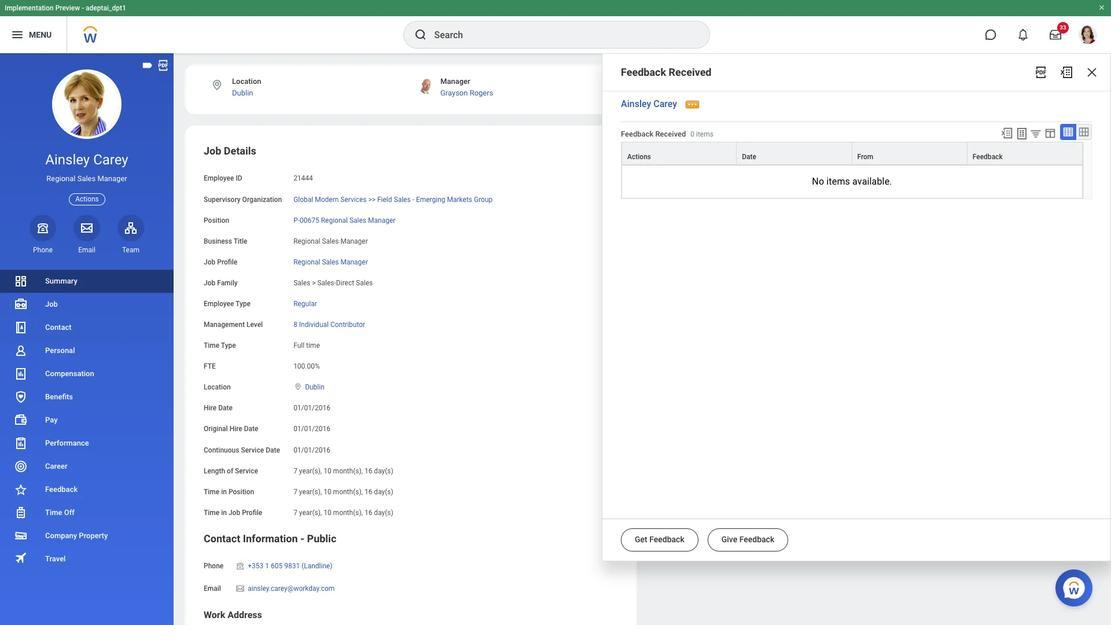Task type: describe. For each thing, give the bounding box(es) containing it.
month(s), for time in position
[[333, 488, 363, 496]]

contact information - public group
[[204, 532, 618, 625]]

date button
[[737, 142, 852, 164]]

summary image
[[14, 274, 28, 288]]

phone inside popup button
[[33, 246, 53, 254]]

give
[[722, 535, 738, 544]]

from button
[[853, 142, 967, 164]]

email inside 'element'
[[78, 246, 95, 254]]

7 for length of service
[[294, 467, 298, 475]]

inbox large image
[[1050, 29, 1062, 41]]

information
[[243, 533, 298, 545]]

p-
[[294, 216, 300, 224]]

from
[[858, 153, 874, 161]]

ainsley carey link
[[621, 99, 678, 110]]

mail image inside popup button
[[80, 221, 94, 235]]

time off link
[[0, 501, 174, 525]]

give feedback button
[[708, 529, 789, 552]]

group
[[474, 195, 493, 204]]

1 vertical spatial position
[[229, 488, 254, 496]]

get feedback button
[[621, 529, 699, 552]]

emerging
[[416, 195, 446, 204]]

statements inside "button"
[[684, 131, 728, 141]]

01/01/2016 for original hire date
[[294, 425, 331, 433]]

organization
[[242, 195, 282, 204]]

time in job profile
[[204, 509, 262, 517]]

regional inside business title element
[[294, 237, 320, 245]]

actions inside navigation pane region
[[75, 195, 99, 203]]

feedback button
[[968, 142, 1083, 164]]

implementation preview -   adeptai_dpt1
[[5, 4, 126, 12]]

01/01/2016 for continuous service date
[[294, 446, 331, 454]]

view printable version (pdf) image
[[157, 59, 170, 72]]

work address
[[204, 610, 262, 621]]

0 vertical spatial statements
[[667, 84, 721, 96]]

time for time in position
[[204, 488, 220, 496]]

10 for length of service
[[324, 467, 332, 475]]

no items available.
[[813, 176, 893, 187]]

regional inside p-00675 regional sales manager link
[[321, 216, 348, 224]]

benefits image
[[14, 390, 28, 404]]

export to worksheets image
[[1016, 127, 1029, 141]]

continuous
[[204, 446, 239, 454]]

regional sales manager link
[[294, 256, 368, 266]]

day(s) for time in job profile
[[374, 509, 394, 517]]

full time
[[294, 342, 320, 350]]

in for job
[[221, 509, 227, 517]]

7 for time in job profile
[[294, 509, 298, 517]]

actions inside row
[[628, 153, 651, 161]]

location dublin
[[232, 77, 261, 98]]

phone ainsley carey element
[[30, 245, 56, 255]]

original hire date element
[[294, 418, 331, 434]]

time
[[306, 342, 320, 350]]

business title element
[[294, 230, 368, 246]]

0 vertical spatial position
[[204, 216, 229, 224]]

1 vertical spatial items
[[827, 176, 851, 187]]

markets
[[447, 195, 472, 204]]

sales left >
[[294, 279, 310, 287]]

contact image
[[14, 321, 28, 335]]

feedback inside 'link'
[[45, 485, 78, 494]]

sales down services
[[350, 216, 367, 224]]

performance image
[[14, 437, 28, 450]]

benefits link
[[0, 386, 174, 409]]

details
[[224, 145, 256, 157]]

0
[[691, 130, 695, 138]]

+353 1 605 9831 (landline) link
[[248, 560, 333, 570]]

travel
[[45, 555, 66, 563]]

time for time type
[[204, 342, 220, 350]]

sales right the 'direct'
[[356, 279, 373, 287]]

off
[[64, 508, 75, 517]]

manager inside business title element
[[341, 237, 368, 245]]

job for job profile
[[204, 258, 216, 266]]

time type
[[204, 342, 236, 350]]

manager down field
[[368, 216, 396, 224]]

1 horizontal spatial profile
[[242, 509, 262, 517]]

sales inside navigation pane region
[[77, 174, 96, 183]]

career link
[[0, 455, 174, 478]]

navigation pane region
[[0, 53, 174, 625]]

feedback link
[[0, 478, 174, 501]]

global modern services >> field sales - emerging markets group link
[[294, 193, 493, 204]]

pay image
[[14, 413, 28, 427]]

feedback received
[[621, 66, 712, 78]]

implementation preview -   adeptai_dpt1 banner
[[0, 0, 1112, 53]]

full time element
[[294, 339, 320, 350]]

employee for employee id
[[204, 175, 234, 183]]

1 vertical spatial service
[[235, 467, 258, 475]]

job link
[[0, 293, 174, 316]]

rogers
[[470, 89, 494, 98]]

feedback down ainsley carey link on the top right
[[621, 130, 654, 138]]

contact for contact information - public
[[204, 533, 240, 545]]

row inside feedback received dialog
[[622, 142, 1083, 165]]

1 vertical spatial dublin link
[[305, 381, 325, 392]]

implementation
[[5, 4, 54, 12]]

services
[[341, 195, 367, 204]]

received for feedback received 0 items
[[656, 130, 686, 138]]

company property link
[[0, 525, 174, 548]]

get
[[635, 535, 648, 544]]

manager up the 'direct'
[[341, 258, 368, 266]]

length of service
[[204, 467, 258, 475]]

p-00675 regional sales manager
[[294, 216, 396, 224]]

career
[[45, 462, 67, 471]]

month(s), for time in job profile
[[333, 509, 363, 517]]

id
[[236, 175, 242, 183]]

continuous service date element
[[294, 439, 331, 455]]

100.00%
[[294, 363, 320, 371]]

0 vertical spatial service
[[241, 446, 264, 454]]

job down time in position
[[229, 509, 240, 517]]

management level
[[204, 321, 263, 329]]

type for time type
[[221, 342, 236, 350]]

close environment banner image
[[1099, 4, 1106, 11]]

title
[[234, 237, 248, 245]]

summary link
[[0, 270, 174, 293]]

manager inside 'manager grayson rogers'
[[441, 77, 471, 86]]

export to excel image
[[1001, 127, 1014, 139]]

actions button inside feedback received dialog
[[622, 142, 737, 164]]

employee id
[[204, 175, 242, 183]]

continuous service date
[[204, 446, 280, 454]]

level
[[247, 321, 263, 329]]

work
[[204, 610, 225, 621]]

original
[[204, 425, 228, 433]]

table image
[[1063, 126, 1075, 138]]

job details group
[[204, 144, 618, 518]]

received for feedback received
[[669, 66, 712, 78]]

profile logan mcneil element
[[1072, 22, 1105, 47]]

7 for time in position
[[294, 488, 298, 496]]

sales up job family element
[[322, 258, 339, 266]]

performance link
[[0, 432, 174, 455]]

view team image
[[124, 221, 138, 235]]

year(s), for time in job profile
[[299, 509, 322, 517]]

benefits
[[45, 393, 73, 401]]

ainsley carey inside navigation pane region
[[45, 152, 128, 168]]

phone button
[[30, 215, 56, 255]]

company property
[[45, 532, 108, 540]]

manager grayson rogers
[[441, 77, 494, 98]]

- for public
[[301, 533, 305, 545]]

job details
[[204, 145, 256, 157]]

company property image
[[14, 529, 28, 543]]

phone image inside popup button
[[35, 221, 51, 235]]

notifications large image
[[1018, 29, 1029, 41]]

of
[[227, 467, 233, 475]]

manager inside navigation pane region
[[98, 174, 127, 183]]

individual
[[299, 321, 329, 329]]

x image
[[1086, 65, 1100, 79]]

search image
[[414, 28, 428, 42]]

pay link
[[0, 409, 174, 432]]

property
[[79, 532, 108, 540]]

contact link
[[0, 316, 174, 339]]

regular
[[294, 300, 317, 308]]

global modern services >> field sales - emerging markets group
[[294, 195, 493, 204]]

actions button inside navigation pane region
[[69, 193, 105, 205]]

>>
[[369, 195, 376, 204]]

feedback received dialog
[[602, 53, 1112, 562]]

modern
[[315, 195, 339, 204]]

time in position element
[[294, 481, 394, 497]]

public
[[307, 533, 337, 545]]

business
[[204, 237, 232, 245]]

personal image
[[14, 344, 28, 358]]

tag image
[[141, 59, 154, 72]]

travel link
[[0, 548, 174, 571]]



Task type: locate. For each thing, give the bounding box(es) containing it.
year(s), for length of service
[[299, 467, 322, 475]]

sales up regional sales manager link
[[322, 237, 339, 245]]

16 inside time in job profile element
[[365, 509, 373, 517]]

statements
[[667, 84, 721, 96], [684, 131, 728, 141]]

16 inside time in position element
[[365, 488, 373, 496]]

fte
[[204, 363, 216, 371]]

expand table image
[[1079, 126, 1090, 138]]

location for location dublin
[[232, 77, 261, 86]]

- inside group
[[301, 533, 305, 545]]

regional sales manager up job family element
[[294, 258, 368, 266]]

regional sales manager for business title element
[[294, 237, 368, 245]]

2 in from the top
[[221, 509, 227, 517]]

0 horizontal spatial carey
[[93, 152, 128, 168]]

hire date element
[[294, 397, 331, 413]]

job family
[[204, 279, 238, 287]]

hire date
[[204, 404, 233, 412]]

year(s),
[[299, 467, 322, 475], [299, 488, 322, 496], [299, 509, 322, 517]]

feedback up time off
[[45, 485, 78, 494]]

job for job details
[[204, 145, 221, 157]]

dublin
[[232, 89, 253, 98], [305, 383, 325, 392]]

2 vertical spatial day(s)
[[374, 509, 394, 517]]

profile up the family
[[217, 258, 238, 266]]

hire right original
[[230, 425, 242, 433]]

click to view/edit grid preferences image
[[1045, 127, 1057, 139]]

job left the family
[[204, 279, 216, 287]]

time for time off
[[45, 508, 62, 517]]

16 for time in position
[[365, 488, 373, 496]]

email
[[78, 246, 95, 254], [204, 585, 221, 593]]

location inside job details group
[[204, 383, 231, 392]]

hire up original
[[204, 404, 217, 412]]

items right 0 on the right top of page
[[697, 130, 714, 138]]

0 horizontal spatial actions
[[75, 195, 99, 203]]

1 vertical spatial phone image
[[235, 562, 246, 571]]

feedback right give
[[740, 535, 775, 544]]

service down original hire date
[[241, 446, 264, 454]]

ainsley inside navigation pane region
[[45, 152, 90, 168]]

8 individual contributor link
[[294, 318, 365, 329]]

job down summary
[[45, 300, 58, 309]]

3 7 from the top
[[294, 509, 298, 517]]

- left public
[[301, 533, 305, 545]]

0 vertical spatial ainsley carey
[[621, 99, 678, 110]]

type up management level
[[236, 300, 251, 308]]

16 down time in position element
[[365, 509, 373, 517]]

1 vertical spatial employee
[[204, 300, 234, 308]]

year(s), up time in job profile element
[[299, 488, 322, 496]]

0 vertical spatial ainsley
[[621, 99, 652, 110]]

1 vertical spatial in
[[221, 509, 227, 517]]

1 01/01/2016 from the top
[[294, 404, 331, 412]]

email ainsley carey element
[[74, 245, 100, 255]]

0 vertical spatial items
[[697, 130, 714, 138]]

3 year(s), from the top
[[299, 509, 322, 517]]

month(s), inside time in position element
[[333, 488, 363, 496]]

2 vertical spatial 01/01/2016
[[294, 446, 331, 454]]

date inside popup button
[[742, 153, 757, 161]]

actions button down add
[[622, 142, 737, 164]]

1 horizontal spatial email
[[204, 585, 221, 593]]

1 vertical spatial -
[[413, 195, 415, 204]]

1 horizontal spatial hire
[[230, 425, 242, 433]]

0 horizontal spatial mail image
[[80, 221, 94, 235]]

1 horizontal spatial -
[[301, 533, 305, 545]]

list
[[0, 270, 174, 571]]

16 for length of service
[[365, 467, 373, 475]]

email up summary link
[[78, 246, 95, 254]]

10
[[324, 467, 332, 475], [324, 488, 332, 496], [324, 509, 332, 517]]

manager up the view team image on the top left of page
[[98, 174, 127, 183]]

in for position
[[221, 488, 227, 496]]

get feedback
[[635, 535, 685, 544]]

0 vertical spatial actions
[[628, 153, 651, 161]]

10 up time in job profile element
[[324, 488, 332, 496]]

3 10 from the top
[[324, 509, 332, 517]]

location for location
[[204, 383, 231, 392]]

year(s), inside time in job profile element
[[299, 509, 322, 517]]

0 vertical spatial dublin link
[[232, 89, 253, 98]]

manager down p-00675 regional sales manager
[[341, 237, 368, 245]]

day(s)
[[374, 467, 394, 475], [374, 488, 394, 496], [374, 509, 394, 517]]

time off
[[45, 508, 75, 517]]

0 vertical spatial actions button
[[622, 142, 737, 164]]

1 year(s), from the top
[[299, 467, 322, 475]]

location image inside job details group
[[294, 383, 303, 391]]

business title
[[204, 237, 248, 245]]

fte element
[[294, 356, 320, 371]]

1 vertical spatial profile
[[242, 509, 262, 517]]

2 horizontal spatial -
[[413, 195, 415, 204]]

1 vertical spatial received
[[656, 130, 686, 138]]

mail image up email ainsley carey 'element'
[[80, 221, 94, 235]]

0 horizontal spatial hire
[[204, 404, 217, 412]]

received up ainsley carey link on the top right
[[669, 66, 712, 78]]

0 horizontal spatial dublin link
[[232, 89, 253, 98]]

feedback inside popup button
[[973, 153, 1003, 161]]

01/01/2016
[[294, 404, 331, 412], [294, 425, 331, 433], [294, 446, 331, 454]]

day(s) for length of service
[[374, 467, 394, 475]]

service right of
[[235, 467, 258, 475]]

month(s), inside time in job profile element
[[333, 509, 363, 517]]

1 horizontal spatial contact
[[204, 533, 240, 545]]

1 in from the top
[[221, 488, 227, 496]]

- inside "link"
[[413, 195, 415, 204]]

time in job profile element
[[294, 502, 394, 518]]

mail image up address
[[235, 584, 246, 593]]

2 16 from the top
[[365, 488, 373, 496]]

day(s) inside length of service element
[[374, 467, 394, 475]]

2 7 from the top
[[294, 488, 298, 496]]

2 employee from the top
[[204, 300, 234, 308]]

give feedback
[[722, 535, 775, 544]]

pdf image
[[1035, 65, 1049, 79]]

2 vertical spatial regional sales manager
[[294, 258, 368, 266]]

day(s) up time in position element
[[374, 467, 394, 475]]

phone image left +353
[[235, 562, 246, 571]]

7 inside length of service element
[[294, 467, 298, 475]]

10 up time in position element
[[324, 467, 332, 475]]

career image
[[14, 460, 28, 474]]

1 horizontal spatial location
[[232, 77, 261, 86]]

0 horizontal spatial contact
[[45, 323, 72, 332]]

1 vertical spatial statements
[[684, 131, 728, 141]]

employee left id
[[204, 175, 234, 183]]

email up work
[[204, 585, 221, 593]]

0 vertical spatial phone image
[[35, 221, 51, 235]]

month(s), for length of service
[[333, 467, 363, 475]]

0 vertical spatial 7 year(s), 10 month(s), 16 day(s)
[[294, 467, 394, 475]]

feedback received 0 items
[[621, 130, 714, 138]]

0 horizontal spatial email
[[78, 246, 95, 254]]

month(s), up time in job profile element
[[333, 488, 363, 496]]

job left details
[[204, 145, 221, 157]]

2 vertical spatial -
[[301, 533, 305, 545]]

1 vertical spatial actions
[[75, 195, 99, 203]]

1 vertical spatial 7 year(s), 10 month(s), 16 day(s)
[[294, 488, 394, 496]]

0 vertical spatial phone
[[33, 246, 53, 254]]

9831
[[284, 562, 300, 570]]

1 employee from the top
[[204, 175, 234, 183]]

regional inside navigation pane region
[[47, 174, 76, 183]]

1 horizontal spatial actions
[[628, 153, 651, 161]]

email inside contact information - public group
[[204, 585, 221, 593]]

1 vertical spatial carey
[[93, 152, 128, 168]]

+353 1 605 9831 (landline)
[[248, 562, 333, 570]]

day(s) inside time in position element
[[374, 488, 394, 496]]

received left 0 on the right top of page
[[656, 130, 686, 138]]

8 individual contributor
[[294, 321, 365, 329]]

1 horizontal spatial actions button
[[622, 142, 737, 164]]

day(s) down time in position element
[[374, 509, 394, 517]]

1 vertical spatial day(s)
[[374, 488, 394, 496]]

1 vertical spatial contact
[[204, 533, 240, 545]]

0 horizontal spatial profile
[[217, 258, 238, 266]]

day(s) for time in position
[[374, 488, 394, 496]]

16 up time in position element
[[365, 467, 373, 475]]

job inside list
[[45, 300, 58, 309]]

1 vertical spatial year(s),
[[299, 488, 322, 496]]

1 vertical spatial ainsley carey
[[45, 152, 128, 168]]

10 inside length of service element
[[324, 467, 332, 475]]

3 day(s) from the top
[[374, 509, 394, 517]]

00675
[[300, 216, 319, 224]]

mail image
[[80, 221, 94, 235], [235, 584, 246, 593]]

0 vertical spatial profile
[[217, 258, 238, 266]]

1 horizontal spatial ainsley carey
[[621, 99, 678, 110]]

2 vertical spatial month(s),
[[333, 509, 363, 517]]

phone image up 'phone ainsley carey' element
[[35, 221, 51, 235]]

7 year(s), 10 month(s), 16 day(s) for length of service
[[294, 467, 394, 475]]

1 day(s) from the top
[[374, 467, 394, 475]]

7 year(s), 10 month(s), 16 day(s)
[[294, 467, 394, 475], [294, 488, 394, 496], [294, 509, 394, 517]]

phone left +353
[[204, 562, 224, 570]]

sales up email popup button
[[77, 174, 96, 183]]

0 vertical spatial email
[[78, 246, 95, 254]]

1 vertical spatial ainsley
[[45, 152, 90, 168]]

job for job family
[[204, 279, 216, 287]]

- right preview
[[82, 4, 84, 12]]

address
[[228, 610, 262, 621]]

in down 'length of service' on the left bottom of page
[[221, 488, 227, 496]]

list containing summary
[[0, 270, 174, 571]]

01/01/2016 for hire date
[[294, 404, 331, 412]]

month(s), down time in position element
[[333, 509, 363, 517]]

3 01/01/2016 from the top
[[294, 446, 331, 454]]

employee type
[[204, 300, 251, 308]]

direct
[[336, 279, 354, 287]]

ainsley inside feedback received dialog
[[621, 99, 652, 110]]

0 vertical spatial -
[[82, 4, 84, 12]]

contact information - public
[[204, 533, 337, 545]]

location image
[[211, 79, 224, 91], [294, 383, 303, 391]]

contact inside group
[[204, 533, 240, 545]]

3 16 from the top
[[365, 509, 373, 517]]

0 vertical spatial dublin
[[232, 89, 253, 98]]

feedback image
[[14, 483, 28, 497]]

ainsley carey
[[621, 99, 678, 110], [45, 152, 128, 168]]

1 vertical spatial location
[[204, 383, 231, 392]]

employee id element
[[294, 168, 313, 183]]

1 horizontal spatial mail image
[[235, 584, 246, 593]]

year(s), up public
[[299, 509, 322, 517]]

time left off
[[45, 508, 62, 517]]

compensation link
[[0, 362, 174, 386]]

7 year(s), 10 month(s), 16 day(s) down time in position element
[[294, 509, 394, 517]]

2 vertical spatial 7 year(s), 10 month(s), 16 day(s)
[[294, 509, 394, 517]]

1 vertical spatial phone
[[204, 562, 224, 570]]

1 vertical spatial hire
[[230, 425, 242, 433]]

16
[[365, 467, 373, 475], [365, 488, 373, 496], [365, 509, 373, 517]]

1 vertical spatial 10
[[324, 488, 332, 496]]

manager up grayson at top left
[[441, 77, 471, 86]]

day(s) up time in job profile element
[[374, 488, 394, 496]]

toolbar inside feedback received dialog
[[996, 124, 1093, 142]]

7 year(s), 10 month(s), 16 day(s) for time in position
[[294, 488, 394, 496]]

10 up public
[[324, 509, 332, 517]]

feedback inside button
[[650, 535, 685, 544]]

sales right field
[[394, 195, 411, 204]]

10 inside time in job profile element
[[324, 509, 332, 517]]

0 vertical spatial mail image
[[80, 221, 94, 235]]

1 7 year(s), 10 month(s), 16 day(s) from the top
[[294, 467, 394, 475]]

7 year(s), 10 month(s), 16 day(s) for time in job profile
[[294, 509, 394, 517]]

2 01/01/2016 from the top
[[294, 425, 331, 433]]

0 vertical spatial 10
[[324, 467, 332, 475]]

feedback right the get
[[650, 535, 685, 544]]

01/01/2016 up original hire date element
[[294, 404, 331, 412]]

length
[[204, 467, 225, 475]]

1
[[265, 562, 269, 570]]

employee for employee type
[[204, 300, 234, 308]]

0 vertical spatial carey
[[654, 99, 678, 110]]

8
[[294, 321, 298, 329]]

add statements
[[667, 131, 728, 141]]

profile down time in position
[[242, 509, 262, 517]]

regional inside regional sales manager link
[[294, 258, 320, 266]]

0 vertical spatial 01/01/2016
[[294, 404, 331, 412]]

toolbar
[[996, 124, 1093, 142]]

- left emerging
[[413, 195, 415, 204]]

0 vertical spatial year(s),
[[299, 467, 322, 475]]

regional sales manager for regional sales manager link
[[294, 258, 368, 266]]

ainsley
[[621, 99, 652, 110], [45, 152, 90, 168]]

regional sales manager inside navigation pane region
[[47, 174, 127, 183]]

3 7 year(s), 10 month(s), 16 day(s) from the top
[[294, 509, 394, 517]]

phone image inside contact information - public group
[[235, 562, 246, 571]]

1 vertical spatial dublin
[[305, 383, 325, 392]]

time for time in job profile
[[204, 509, 220, 517]]

phone inside contact information - public group
[[204, 562, 224, 570]]

2 day(s) from the top
[[374, 488, 394, 496]]

1 16 from the top
[[365, 467, 373, 475]]

phone up summary
[[33, 246, 53, 254]]

available.
[[853, 176, 893, 187]]

month(s), up time in position element
[[333, 467, 363, 475]]

regional
[[47, 174, 76, 183], [321, 216, 348, 224], [294, 237, 320, 245], [294, 258, 320, 266]]

regional sales manager up regional sales manager link
[[294, 237, 368, 245]]

travel image
[[14, 552, 28, 565]]

0 horizontal spatial ainsley
[[45, 152, 90, 168]]

in down time in position
[[221, 509, 227, 517]]

0 vertical spatial day(s)
[[374, 467, 394, 475]]

length of service element
[[294, 460, 394, 476]]

0 horizontal spatial phone
[[33, 246, 53, 254]]

location image left location dublin at the left of page
[[211, 79, 224, 91]]

contact information - public button
[[204, 533, 337, 545]]

0 vertical spatial hire
[[204, 404, 217, 412]]

location image down the 100.00%
[[294, 383, 303, 391]]

email button
[[74, 215, 100, 255]]

statements right add
[[684, 131, 728, 141]]

actions button up email popup button
[[69, 193, 105, 205]]

2 year(s), from the top
[[299, 488, 322, 496]]

actions button
[[622, 142, 737, 164], [69, 193, 105, 205]]

original hire date
[[204, 425, 259, 433]]

job family element
[[294, 272, 373, 288]]

2 month(s), from the top
[[333, 488, 363, 496]]

1 vertical spatial location image
[[294, 383, 303, 391]]

row containing actions
[[622, 142, 1083, 165]]

regional sales manager up email popup button
[[47, 174, 127, 183]]

summary
[[45, 277, 77, 285]]

>
[[312, 279, 316, 287]]

1 vertical spatial type
[[221, 342, 236, 350]]

- for adeptai_dpt1
[[82, 4, 84, 12]]

company
[[45, 532, 77, 540]]

personal link
[[0, 339, 174, 362]]

actions up email popup button
[[75, 195, 99, 203]]

month(s), inside length of service element
[[333, 467, 363, 475]]

0 vertical spatial 16
[[365, 467, 373, 475]]

select to filter grid data image
[[1030, 127, 1043, 139]]

grayson rogers link
[[441, 89, 494, 98]]

contact for contact
[[45, 323, 72, 332]]

16 for time in job profile
[[365, 509, 373, 517]]

job
[[204, 145, 221, 157], [204, 258, 216, 266], [204, 279, 216, 287], [45, 300, 58, 309], [229, 509, 240, 517]]

time
[[204, 342, 220, 350], [204, 488, 220, 496], [45, 508, 62, 517], [204, 509, 220, 517]]

1 vertical spatial email
[[204, 585, 221, 593]]

year(s), inside time in position element
[[299, 488, 322, 496]]

2 vertical spatial year(s),
[[299, 509, 322, 517]]

add statements button
[[662, 124, 732, 148]]

date
[[742, 153, 757, 161], [218, 404, 233, 412], [244, 425, 259, 433], [266, 446, 280, 454]]

0 horizontal spatial phone image
[[35, 221, 51, 235]]

items right no
[[827, 176, 851, 187]]

1 horizontal spatial dublin link
[[305, 381, 325, 392]]

ainsley.carey@workday.com link
[[248, 582, 335, 593]]

compensation
[[45, 369, 94, 378]]

compensation image
[[14, 367, 28, 381]]

year(s), inside length of service element
[[299, 467, 322, 475]]

time off image
[[14, 506, 28, 520]]

0 vertical spatial received
[[669, 66, 712, 78]]

job down business
[[204, 258, 216, 266]]

year(s), for time in position
[[299, 488, 322, 496]]

01/01/2016 up continuous service date element
[[294, 425, 331, 433]]

16 inside length of service element
[[365, 467, 373, 475]]

type for employee type
[[236, 300, 251, 308]]

7 inside time in job profile element
[[294, 509, 298, 517]]

full
[[294, 342, 305, 350]]

sales > sales-direct sales
[[294, 279, 373, 287]]

supervisory organization
[[204, 195, 282, 204]]

row
[[622, 142, 1083, 165]]

time up fte
[[204, 342, 220, 350]]

job image
[[14, 298, 28, 312]]

0 horizontal spatial location image
[[211, 79, 224, 91]]

contact down the time in job profile at the left bottom
[[204, 533, 240, 545]]

dublin inside location dublin
[[232, 89, 253, 98]]

0 vertical spatial regional sales manager
[[47, 174, 127, 183]]

carey inside feedback received dialog
[[654, 99, 678, 110]]

1 vertical spatial actions button
[[69, 193, 105, 205]]

time inside list
[[45, 508, 62, 517]]

1 vertical spatial month(s),
[[333, 488, 363, 496]]

service
[[241, 446, 264, 454], [235, 467, 258, 475]]

feedback inside button
[[740, 535, 775, 544]]

employee down job family
[[204, 300, 234, 308]]

day(s) inside time in job profile element
[[374, 509, 394, 517]]

2 vertical spatial 10
[[324, 509, 332, 517]]

7 year(s), 10 month(s), 16 day(s) up time in position element
[[294, 467, 394, 475]]

- inside 'banner'
[[82, 4, 84, 12]]

0 horizontal spatial actions button
[[69, 193, 105, 205]]

10 inside time in position element
[[324, 488, 332, 496]]

1 horizontal spatial location image
[[294, 383, 303, 391]]

actions down feedback received 0 items
[[628, 153, 651, 161]]

field
[[378, 195, 392, 204]]

type down management
[[221, 342, 236, 350]]

feedback up ainsley carey link on the top right
[[621, 66, 666, 78]]

1 vertical spatial 16
[[365, 488, 373, 496]]

(landline)
[[302, 562, 333, 570]]

profile
[[217, 258, 238, 266], [242, 509, 262, 517]]

contact up personal
[[45, 323, 72, 332]]

0 horizontal spatial dublin
[[232, 89, 253, 98]]

received
[[669, 66, 712, 78], [656, 130, 686, 138]]

feedback down export to excel icon
[[973, 153, 1003, 161]]

items inside feedback received 0 items
[[697, 130, 714, 138]]

position up the time in job profile at the left bottom
[[229, 488, 254, 496]]

0 vertical spatial 7
[[294, 467, 298, 475]]

3 month(s), from the top
[[333, 509, 363, 517]]

preview
[[55, 4, 80, 12]]

10 for time in job profile
[[324, 509, 332, 517]]

0 vertical spatial employee
[[204, 175, 234, 183]]

time down length
[[204, 488, 220, 496]]

p-00675 regional sales manager link
[[294, 214, 396, 224]]

0 vertical spatial month(s),
[[333, 467, 363, 475]]

year(s), down continuous service date element
[[299, 467, 322, 475]]

0 horizontal spatial items
[[697, 130, 714, 138]]

2 10 from the top
[[324, 488, 332, 496]]

type
[[236, 300, 251, 308], [221, 342, 236, 350]]

position up business
[[204, 216, 229, 224]]

contact inside list
[[45, 323, 72, 332]]

carey inside navigation pane region
[[93, 152, 128, 168]]

1 horizontal spatial phone image
[[235, 562, 246, 571]]

1 horizontal spatial items
[[827, 176, 851, 187]]

16 up time in job profile element
[[365, 488, 373, 496]]

job details button
[[204, 145, 256, 157]]

605
[[271, 562, 283, 570]]

phone image
[[35, 221, 51, 235], [235, 562, 246, 571]]

7 inside time in position element
[[294, 488, 298, 496]]

in
[[221, 488, 227, 496], [221, 509, 227, 517]]

no
[[813, 176, 825, 187]]

1 horizontal spatial phone
[[204, 562, 224, 570]]

supervisory
[[204, 195, 241, 204]]

0 horizontal spatial ainsley carey
[[45, 152, 128, 168]]

excel image
[[1060, 65, 1074, 79]]

1 7 from the top
[[294, 467, 298, 475]]

10 for time in position
[[324, 488, 332, 496]]

1 month(s), from the top
[[333, 467, 363, 475]]

time down time in position
[[204, 509, 220, 517]]

sales inside "link"
[[394, 195, 411, 204]]

ainsley carey inside feedback received dialog
[[621, 99, 678, 110]]

team
[[122, 246, 140, 254]]

7 year(s), 10 month(s), 16 day(s) up time in job profile element
[[294, 488, 394, 496]]

01/01/2016 down original hire date element
[[294, 446, 331, 454]]

statements down feedback received
[[667, 84, 721, 96]]

dublin inside job details group
[[305, 383, 325, 392]]

1 10 from the top
[[324, 467, 332, 475]]

2 7 year(s), 10 month(s), 16 day(s) from the top
[[294, 488, 394, 496]]

1 vertical spatial regional sales manager
[[294, 237, 368, 245]]

time in position
[[204, 488, 254, 496]]

1 vertical spatial 01/01/2016
[[294, 425, 331, 433]]

team ainsley carey element
[[118, 245, 144, 255]]

sales inside business title element
[[322, 237, 339, 245]]

0 vertical spatial location image
[[211, 79, 224, 91]]

1 horizontal spatial dublin
[[305, 383, 325, 392]]



Task type: vqa. For each thing, say whether or not it's contained in the screenshot.
view team image
yes



